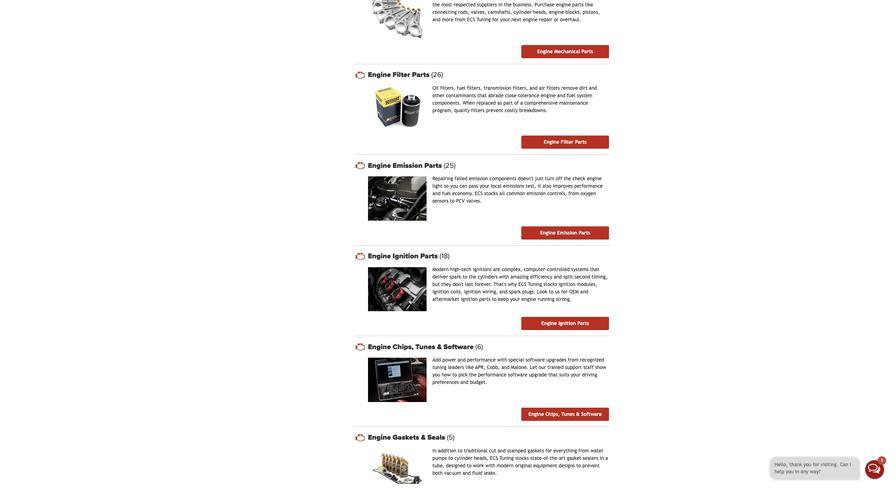 Task type: vqa. For each thing, say whether or not it's contained in the screenshot.
from inside the Repairing failed emission components doesn't just turn off the check engine light so you can pass your local emissions test, it also improves performance and fuel economy. ECS stocks all common emission controls, from oxygen sensors to PCV valves.
yes



Task type: locate. For each thing, give the bounding box(es) containing it.
0 vertical spatial &
[[437, 343, 442, 351]]

and inside repairing failed emission components doesn't just turn off the check engine light so you can pass your local emissions test, it also improves performance and fuel economy. ecs stocks all common emission controls, from oxygen sensors to pcv valves.
[[433, 191, 441, 196]]

ignition up engine ignition parts thumbnail image
[[393, 252, 419, 261]]

part
[[504, 100, 513, 106]]

0 horizontal spatial &
[[421, 434, 426, 442]]

prevent down as
[[486, 108, 504, 113]]

software down malone.
[[508, 372, 528, 378]]

0 vertical spatial cylinder
[[514, 9, 532, 15]]

controls,
[[548, 191, 567, 196]]

seals
[[428, 434, 445, 442]]

0 vertical spatial a
[[521, 100, 523, 106]]

pumps
[[433, 456, 447, 461]]

2 horizontal spatial for
[[562, 289, 568, 295]]

and down light
[[433, 191, 441, 196]]

engine ignition parts up engine ignition parts thumbnail image
[[368, 252, 440, 261]]

2 vertical spatial stocks
[[516, 456, 529, 461]]

just
[[535, 176, 544, 182]]

or right repair at the right
[[554, 17, 559, 23]]

0 horizontal spatial for
[[493, 17, 499, 23]]

1 vertical spatial software
[[582, 411, 602, 417]]

in down water
[[600, 456, 604, 461]]

emission for topmost engine emission parts link
[[393, 162, 423, 170]]

with inside in addition to traditional cut and stamped gaskets for everything from water pumps to cylinder heads, ecs tuning stocks state-of-the-art gasket sealers in a tube, designed to work with modern original equipment designs to prevent both vacuum and fluid leaks.
[[486, 463, 496, 469]]

performance
[[575, 183, 603, 189], [468, 357, 496, 363], [478, 372, 507, 378]]

have
[[556, 0, 567, 0]]

that up timing,
[[590, 267, 600, 272]]

system
[[577, 93, 593, 98]]

stocks up the 'us'
[[544, 282, 558, 287]]

like up the pistons,
[[585, 2, 594, 8]]

a right sealers
[[606, 456, 608, 461]]

0 vertical spatial tuning
[[477, 17, 491, 23]]

and down remove
[[558, 93, 566, 98]]

0 horizontal spatial stocks
[[485, 191, 498, 196]]

0 vertical spatial engine filter parts
[[368, 71, 432, 79]]

parts up blocks,
[[573, 2, 584, 8]]

your down support
[[571, 372, 581, 378]]

0 horizontal spatial spark
[[450, 274, 461, 280]]

chips,
[[393, 343, 414, 351], [546, 411, 560, 417]]

that down trained
[[549, 372, 558, 378]]

the inside repairing failed emission components doesn't just turn off the check engine light so you can pass your local emissions test, it also improves performance and fuel economy. ecs stocks all common emission controls, from oxygen sensors to pcv valves.
[[564, 176, 571, 182]]

with up cobb, at the right of page
[[498, 357, 507, 363]]

quality
[[455, 108, 470, 113]]

gaskets
[[528, 448, 544, 454]]

2 horizontal spatial that
[[590, 267, 600, 272]]

to down leaders
[[453, 372, 457, 378]]

from inside repairing failed emission components doesn't just turn off the check engine light so you can pass your local emissions test, it also improves performance and fuel economy. ecs stocks all common emission controls, from oxygen sensors to pcv valves.
[[569, 191, 579, 196]]

to down gasket on the bottom of page
[[577, 463, 581, 469]]

0 vertical spatial ignition
[[393, 252, 419, 261]]

0 horizontal spatial cylinder
[[455, 456, 473, 461]]

1 vertical spatial engine chips, tunes & software
[[529, 411, 602, 417]]

engine gaskets & seals link
[[368, 434, 609, 442]]

0 vertical spatial tunes
[[416, 343, 436, 351]]

in addition to traditional cut and stamped gaskets for everything from water pumps to cylinder heads, ecs tuning stocks state-of-the-art gasket sealers in a tube, designed to work with modern original equipment designs to prevent both vacuum and fluid leaks.
[[433, 448, 608, 476]]

filters
[[547, 85, 560, 91], [471, 108, 485, 113]]

1 vertical spatial cylinder
[[455, 456, 473, 461]]

engine
[[568, 0, 583, 0], [556, 2, 571, 8], [549, 9, 564, 15], [523, 17, 538, 23], [541, 93, 556, 98], [587, 176, 602, 182], [522, 296, 537, 302]]

1 horizontal spatial a
[[606, 456, 608, 461]]

to down wiring,
[[492, 296, 497, 302]]

1 vertical spatial spark
[[509, 289, 521, 295]]

to down addition
[[449, 456, 453, 461]]

1 vertical spatial engine ignition parts
[[542, 321, 589, 326]]

local
[[491, 183, 502, 189]]

or up suppliers
[[489, 0, 494, 0]]

cylinder up designed
[[455, 456, 473, 461]]

comprehensive
[[525, 100, 558, 106]]

2 horizontal spatial &
[[577, 411, 580, 417]]

don't
[[453, 282, 464, 287]]

software up let
[[526, 357, 545, 363]]

second
[[575, 274, 591, 280]]

rods,
[[459, 9, 470, 15]]

0 horizontal spatial filters
[[471, 108, 485, 113]]

the inside add power and performance with special software upgrades from recognized tuning leaders like apr, cobb, and malone. let our trained support staff show you how to pick the performance software upgrade that suits your driving preferences and budget.
[[469, 372, 477, 378]]

and right dirt
[[589, 85, 597, 91]]

0 horizontal spatial parts
[[479, 296, 491, 302]]

you inside add power and performance with special software upgrades from recognized tuning leaders like apr, cobb, and malone. let our trained support staff show you how to pick the performance software upgrade that suits your driving preferences and budget.
[[433, 372, 441, 378]]

performance down cobb, at the right of page
[[478, 372, 507, 378]]

prevent inside in addition to traditional cut and stamped gaskets for everything from water pumps to cylinder heads, ecs tuning stocks state-of-the-art gasket sealers in a tube, designed to work with modern original equipment designs to prevent both vacuum and fluid leaks.
[[583, 463, 600, 469]]

2 vertical spatial for
[[546, 448, 552, 454]]

0 vertical spatial stocks
[[485, 191, 498, 196]]

you
[[450, 183, 458, 189], [433, 372, 441, 378]]

1 vertical spatial for
[[562, 289, 568, 295]]

and left air
[[530, 85, 538, 91]]

1 vertical spatial a
[[606, 456, 608, 461]]

0 vertical spatial that
[[478, 93, 487, 98]]

ignition down last
[[464, 289, 481, 295]]

spark
[[450, 274, 461, 280], [509, 289, 521, 295]]

the down upgrading
[[504, 2, 512, 8]]

0 vertical spatial software
[[444, 343, 474, 351]]

1 vertical spatial that
[[590, 267, 600, 272]]

the inside modern high-tech ignitions are complex, computer-controlled systems that deliver spark to the cylinders with amazing efficiency and split-second timing, but they don't last forever. that's why ecs tuning stocks ignition modules, ignition coils, ignition wiring, and spark plugs. look to us for oem and aftermarket ignition parts to keep your engine running strong.
[[469, 274, 477, 280]]

of
[[515, 100, 519, 106]]

engine ignition parts link up ignitions
[[368, 252, 609, 261]]

complex,
[[502, 267, 523, 272]]

1 horizontal spatial emission
[[557, 230, 578, 236]]

ignitions
[[473, 267, 492, 272]]

2 horizontal spatial filters,
[[513, 85, 528, 91]]

light
[[433, 183, 443, 189]]

more
[[442, 17, 454, 23]]

so
[[444, 183, 449, 189]]

from inside in addition to traditional cut and stamped gaskets for everything from water pumps to cylinder heads, ecs tuning stocks state-of-the-art gasket sealers in a tube, designed to work with modern original equipment designs to prevent both vacuum and fluid leaks.
[[579, 448, 589, 454]]

costly
[[505, 108, 518, 113]]

1 vertical spatial like
[[466, 365, 474, 370]]

1 horizontal spatial chips,
[[546, 411, 560, 417]]

to right addition
[[458, 448, 463, 454]]

in down upgrading
[[499, 2, 503, 8]]

sealers
[[583, 456, 599, 461]]

you down tuning
[[433, 372, 441, 378]]

emission
[[393, 162, 423, 170], [557, 230, 578, 236]]

0 horizontal spatial engine ignition parts
[[368, 252, 440, 261]]

filters, up other at the left
[[440, 85, 456, 91]]

blocks,
[[566, 9, 581, 15]]

1 horizontal spatial tunes
[[562, 411, 575, 417]]

ecs up valves.
[[475, 191, 483, 196]]

filters down replaced
[[471, 108, 485, 113]]

engine ignition parts thumbnail image image
[[368, 267, 427, 312]]

1 horizontal spatial or
[[554, 17, 559, 23]]

ecs down the amazing at the bottom right
[[519, 282, 527, 287]]

software
[[444, 343, 474, 351], [582, 411, 602, 417]]

to left the pcv
[[450, 198, 455, 204]]

0 vertical spatial you
[[450, 183, 458, 189]]

1 horizontal spatial ignition
[[559, 321, 576, 326]]

engine mechanical parts link
[[522, 45, 609, 58]]

engine chips, tunes & software for bottommost engine chips, tunes & software link
[[529, 411, 602, 417]]

chips, for topmost engine chips, tunes & software link
[[393, 343, 414, 351]]

0 vertical spatial performance
[[575, 183, 603, 189]]

tube,
[[433, 463, 445, 469]]

ecs down 'cut'
[[490, 456, 498, 461]]

parts for the bottommost engine ignition parts link
[[578, 321, 589, 326]]

stocks
[[485, 191, 498, 196], [544, 282, 558, 287], [516, 456, 529, 461]]

1 horizontal spatial for
[[546, 448, 552, 454]]

1 horizontal spatial engine chips, tunes & software
[[529, 411, 602, 417]]

add
[[433, 357, 441, 363]]

like inside add power and performance with special software upgrades from recognized tuning leaders like apr, cobb, and malone. let our trained support staff show you how to pick the performance software upgrade that suits your driving preferences and budget.
[[466, 365, 474, 370]]

1 vertical spatial prevent
[[583, 463, 600, 469]]

pass
[[469, 183, 478, 189]]

ecs
[[467, 17, 475, 23], [475, 191, 483, 196], [519, 282, 527, 287], [490, 456, 498, 461]]

1 horizontal spatial parts
[[573, 2, 584, 8]]

0 vertical spatial engine ignition parts
[[368, 252, 440, 261]]

2 filters, from the left
[[467, 85, 483, 91]]

program,
[[433, 108, 453, 113]]

your inside modern high-tech ignitions are complex, computer-controlled systems that deliver spark to the cylinders with amazing efficiency and split-second timing, but they don't last forever. that's why ecs tuning stocks ignition modules, ignition coils, ignition wiring, and spark plugs. look to us for oem and aftermarket ignition parts to keep your engine running strong.
[[511, 296, 520, 302]]

cylinder down business.
[[514, 9, 532, 15]]

&
[[437, 343, 442, 351], [577, 411, 580, 417], [421, 434, 426, 442]]

coils,
[[451, 289, 463, 295]]

for inside whether you're repairing or upgrading your engine, we have engine parts from the most respected suppliers in the business. purchase engine parts like connecting rods, valves, camshafts, cylinder heads, engine blocks, pistons, and more from ecs tuning for your next engine repair or overhaul.
[[493, 17, 499, 23]]

close-
[[505, 93, 519, 98]]

engine filter parts for engine filter parts link to the top
[[368, 71, 432, 79]]

engine inside oil filters, fuel filters, transmission filters, and air filters remove dirt and other contaminants that abrade close-tolerance engine and fuel system components. when replaced as part of a comprehensive maintenance program, quality filters prevent costly breakdowns.
[[541, 93, 556, 98]]

that up replaced
[[478, 93, 487, 98]]

2 horizontal spatial stocks
[[544, 282, 558, 287]]

fuel down so
[[442, 191, 451, 196]]

we
[[548, 0, 555, 0]]

spark down high-
[[450, 274, 461, 280]]

1 horizontal spatial prevent
[[583, 463, 600, 469]]

and right cobb, at the right of page
[[502, 365, 510, 370]]

strong.
[[556, 296, 572, 302]]

1 vertical spatial engine emission parts
[[540, 230, 591, 236]]

0 vertical spatial emission
[[393, 162, 423, 170]]

stocks down local
[[485, 191, 498, 196]]

1 horizontal spatial software
[[582, 411, 602, 417]]

software
[[526, 357, 545, 363], [508, 372, 528, 378]]

parts for engine mechanical parts "link"
[[582, 49, 593, 54]]

parts
[[582, 49, 593, 54], [412, 71, 430, 79], [575, 139, 587, 145], [425, 162, 442, 170], [579, 230, 591, 236], [421, 252, 438, 261], [578, 321, 589, 326]]

the right off
[[564, 176, 571, 182]]

1 horizontal spatial heads,
[[533, 9, 548, 15]]

stocks up original
[[516, 456, 529, 461]]

engine ignition parts
[[368, 252, 440, 261], [542, 321, 589, 326]]

for down camshafts,
[[493, 17, 499, 23]]

split-
[[564, 274, 575, 280]]

performance inside repairing failed emission components doesn't just turn off the check engine light so you can pass your local emissions test, it also improves performance and fuel economy. ecs stocks all common emission controls, from oxygen sensors to pcv valves.
[[575, 183, 603, 189]]

emission up pass
[[469, 176, 488, 182]]

running
[[538, 296, 555, 302]]

from up sealers
[[579, 448, 589, 454]]

0 vertical spatial spark
[[450, 274, 461, 280]]

your
[[519, 0, 529, 0], [500, 17, 510, 23], [480, 183, 490, 189], [511, 296, 520, 302], [571, 372, 581, 378]]

for
[[493, 17, 499, 23], [562, 289, 568, 295], [546, 448, 552, 454]]

ignition down strong.
[[559, 321, 576, 326]]

1 horizontal spatial spark
[[509, 289, 521, 295]]

from down improves
[[569, 191, 579, 196]]

engine inside "link"
[[538, 49, 553, 54]]

dirt
[[580, 85, 588, 91]]

0 horizontal spatial fuel
[[442, 191, 451, 196]]

a right of
[[521, 100, 523, 106]]

show
[[596, 365, 607, 370]]

spark down "why"
[[509, 289, 521, 295]]

0 horizontal spatial filters,
[[440, 85, 456, 91]]

0 vertical spatial in
[[499, 2, 503, 8]]

1 vertical spatial fuel
[[567, 93, 576, 98]]

your inside repairing failed emission components doesn't just turn off the check engine light so you can pass your local emissions test, it also improves performance and fuel economy. ecs stocks all common emission controls, from oxygen sensors to pcv valves.
[[480, 183, 490, 189]]

controlled
[[547, 267, 570, 272]]

filters, up contaminants
[[467, 85, 483, 91]]

and down pick
[[461, 380, 469, 385]]

like inside whether you're repairing or upgrading your engine, we have engine parts from the most respected suppliers in the business. purchase engine parts like connecting rods, valves, camshafts, cylinder heads, engine blocks, pistons, and more from ecs tuning for your next engine repair or overhaul.
[[585, 2, 594, 8]]

1 horizontal spatial you
[[450, 183, 458, 189]]

ecs inside modern high-tech ignitions are complex, computer-controlled systems that deliver spark to the cylinders with amazing efficiency and split-second timing, but they don't last forever. that's why ecs tuning stocks ignition modules, ignition coils, ignition wiring, and spark plugs. look to us for oem and aftermarket ignition parts to keep your engine running strong.
[[519, 282, 527, 287]]

the up last
[[469, 274, 477, 280]]

and right 'cut'
[[498, 448, 506, 454]]

and up keep
[[500, 289, 508, 295]]

0 horizontal spatial engine chips, tunes & software
[[368, 343, 476, 351]]

improves
[[553, 183, 573, 189]]

parts for the bottommost engine emission parts link
[[579, 230, 591, 236]]

you right so
[[450, 183, 458, 189]]

pick
[[459, 372, 468, 378]]

1 vertical spatial stocks
[[544, 282, 558, 287]]

whether
[[433, 0, 452, 0]]

aftermarket
[[433, 296, 460, 302]]

1 vertical spatial engine filter parts link
[[522, 136, 609, 149]]

parts inside modern high-tech ignitions are complex, computer-controlled systems that deliver spark to the cylinders with amazing efficiency and split-second timing, but they don't last forever. that's why ecs tuning stocks ignition modules, ignition coils, ignition wiring, and spark plugs. look to us for oem and aftermarket ignition parts to keep your engine running strong.
[[479, 296, 491, 302]]

0 horizontal spatial filter
[[393, 71, 410, 79]]

and
[[433, 17, 441, 23], [530, 85, 538, 91], [589, 85, 597, 91], [558, 93, 566, 98], [433, 191, 441, 196], [554, 274, 562, 280], [500, 289, 508, 295], [581, 289, 589, 295], [458, 357, 466, 363], [502, 365, 510, 370], [461, 380, 469, 385], [498, 448, 506, 454], [463, 470, 471, 476]]

1 horizontal spatial engine filter parts
[[544, 139, 587, 145]]

0 horizontal spatial emission
[[393, 162, 423, 170]]

with
[[499, 274, 509, 280], [498, 357, 507, 363], [486, 463, 496, 469]]

1 horizontal spatial that
[[549, 372, 558, 378]]

0 vertical spatial software
[[526, 357, 545, 363]]

filters, up tolerance
[[513, 85, 528, 91]]

0 vertical spatial chips,
[[393, 343, 414, 351]]

staff
[[584, 365, 594, 370]]

prevent
[[486, 108, 504, 113], [583, 463, 600, 469]]

1 horizontal spatial tuning
[[500, 456, 514, 461]]

1 vertical spatial or
[[554, 17, 559, 23]]

cylinder
[[514, 9, 532, 15], [455, 456, 473, 461]]

engine inside repairing failed emission components doesn't just turn off the check engine light so you can pass your local emissions test, it also improves performance and fuel economy. ecs stocks all common emission controls, from oxygen sensors to pcv valves.
[[587, 176, 602, 182]]

0 vertical spatial prevent
[[486, 108, 504, 113]]

with up that's
[[499, 274, 509, 280]]

for inside modern high-tech ignitions are complex, computer-controlled systems that deliver spark to the cylinders with amazing efficiency and split-second timing, but they don't last forever. that's why ecs tuning stocks ignition modules, ignition coils, ignition wiring, and spark plugs. look to us for oem and aftermarket ignition parts to keep your engine running strong.
[[562, 289, 568, 295]]

emission down the it
[[527, 191, 546, 196]]

and down connecting
[[433, 17, 441, 23]]

parts up the pistons,
[[585, 0, 596, 0]]

1 horizontal spatial cylinder
[[514, 9, 532, 15]]

our
[[539, 365, 546, 370]]

maintenance
[[560, 100, 588, 106]]

0 vertical spatial engine emission parts
[[368, 162, 444, 170]]

ecs inside repairing failed emission components doesn't just turn off the check engine light so you can pass your local emissions test, it also improves performance and fuel economy. ecs stocks all common emission controls, from oxygen sensors to pcv valves.
[[475, 191, 483, 196]]

heads, down purchase
[[533, 9, 548, 15]]

engine ignition parts down strong.
[[542, 321, 589, 326]]

0 horizontal spatial engine emission parts
[[368, 162, 444, 170]]

your right keep
[[511, 296, 520, 302]]

1 vertical spatial in
[[600, 456, 604, 461]]

the up budget.
[[469, 372, 477, 378]]

driving
[[582, 372, 598, 378]]

for right the 'us'
[[562, 289, 568, 295]]

check
[[573, 176, 586, 182]]

valves.
[[467, 198, 482, 204]]

you're
[[453, 0, 466, 0]]

tuning down valves,
[[477, 17, 491, 23]]

tuning inside in addition to traditional cut and stamped gaskets for everything from water pumps to cylinder heads, ecs tuning stocks state-of-the-art gasket sealers in a tube, designed to work with modern original equipment designs to prevent both vacuum and fluid leaks.
[[500, 456, 514, 461]]

engine ignition parts link down strong.
[[522, 317, 609, 330]]

tuning up modern
[[500, 456, 514, 461]]

1 vertical spatial engine filter parts
[[544, 139, 587, 145]]

parts inside "link"
[[582, 49, 593, 54]]

prevent down sealers
[[583, 463, 600, 469]]

software inside engine chips, tunes & software link
[[582, 411, 602, 417]]

parts for topmost engine emission parts link
[[425, 162, 442, 170]]

fuel up contaminants
[[457, 85, 466, 91]]

0 horizontal spatial prevent
[[486, 108, 504, 113]]

in
[[499, 2, 503, 8], [600, 456, 604, 461]]

0 vertical spatial engine chips, tunes & software
[[368, 343, 476, 351]]

replaced
[[477, 100, 496, 106]]

suppliers
[[477, 2, 497, 8]]

power
[[443, 357, 456, 363]]

from up support
[[568, 357, 579, 363]]

cylinders
[[478, 274, 498, 280]]

1 horizontal spatial emission
[[527, 191, 546, 196]]

1 horizontal spatial engine ignition parts
[[542, 321, 589, 326]]

1 vertical spatial filter
[[561, 139, 574, 145]]

traditional
[[464, 448, 488, 454]]

your inside add power and performance with special software upgrades from recognized tuning leaders like apr, cobb, and malone. let our trained support staff show you how to pick the performance software upgrade that suits your driving preferences and budget.
[[571, 372, 581, 378]]

modern
[[497, 463, 514, 469]]

parts for bottom engine filter parts link
[[575, 139, 587, 145]]

heads, up "work"
[[474, 456, 489, 461]]

for up of-
[[546, 448, 552, 454]]

tunes
[[416, 343, 436, 351], [562, 411, 575, 417]]

software for bottommost engine chips, tunes & software link
[[582, 411, 602, 417]]

fuel inside repairing failed emission components doesn't just turn off the check engine light so you can pass your local emissions test, it also improves performance and fuel economy. ecs stocks all common emission controls, from oxygen sensors to pcv valves.
[[442, 191, 451, 196]]

0 horizontal spatial heads,
[[474, 456, 489, 461]]

0 vertical spatial for
[[493, 17, 499, 23]]

performance up oxygen
[[575, 183, 603, 189]]

with up leaks.
[[486, 463, 496, 469]]

0 horizontal spatial in
[[499, 2, 503, 8]]

software for topmost engine chips, tunes & software link
[[444, 343, 474, 351]]

tuning up 'plugs.'
[[528, 282, 542, 287]]

like up pick
[[466, 365, 474, 370]]

parts down wiring,
[[479, 296, 491, 302]]

0 vertical spatial or
[[489, 0, 494, 0]]

trained
[[548, 365, 564, 370]]

ecs down rods,
[[467, 17, 475, 23]]

fuel down remove
[[567, 93, 576, 98]]

engine chips, tunes & software thumbnail image image
[[368, 358, 427, 402]]

they
[[442, 282, 452, 287]]

1 vertical spatial you
[[433, 372, 441, 378]]

1 vertical spatial with
[[498, 357, 507, 363]]

2 horizontal spatial tuning
[[528, 282, 542, 287]]

with inside add power and performance with special software upgrades from recognized tuning leaders like apr, cobb, and malone. let our trained support staff show you how to pick the performance software upgrade that suits your driving preferences and budget.
[[498, 357, 507, 363]]

performance up apr,
[[468, 357, 496, 363]]

1 horizontal spatial stocks
[[516, 456, 529, 461]]



Task type: describe. For each thing, give the bounding box(es) containing it.
fluid
[[472, 470, 483, 476]]

keep
[[498, 296, 509, 302]]

upgrading
[[496, 0, 517, 0]]

you inside repairing failed emission components doesn't just turn off the check engine light so you can pass your local emissions test, it also improves performance and fuel economy. ecs stocks all common emission controls, from oxygen sensors to pcv valves.
[[450, 183, 458, 189]]

sensors
[[433, 198, 449, 204]]

preferences
[[433, 380, 459, 385]]

modules,
[[577, 282, 598, 287]]

1 horizontal spatial fuel
[[457, 85, 466, 91]]

work
[[473, 463, 484, 469]]

upgrades
[[547, 357, 567, 363]]

prevent inside oil filters, fuel filters, transmission filters, and air filters remove dirt and other contaminants that abrade close-tolerance engine and fuel system components. when replaced as part of a comprehensive maintenance program, quality filters prevent costly breakdowns.
[[486, 108, 504, 113]]

engine gaskets & seals thumbnail image image
[[368, 449, 427, 484]]

leaders
[[448, 365, 464, 370]]

1 vertical spatial engine chips, tunes & software link
[[522, 408, 609, 421]]

apr,
[[475, 365, 486, 370]]

engine filter parts for bottom engine filter parts link
[[544, 139, 587, 145]]

ignition down split- at the bottom of the page
[[559, 282, 576, 287]]

recognized
[[580, 357, 605, 363]]

oxygen
[[581, 191, 596, 196]]

engine filter parts thumbnail image image
[[368, 86, 427, 130]]

in inside whether you're repairing or upgrading your engine, we have engine parts from the most respected suppliers in the business. purchase engine parts like connecting rods, valves, camshafts, cylinder heads, engine blocks, pistons, and more from ecs tuning for your next engine repair or overhaul.
[[499, 2, 503, 8]]

0 horizontal spatial emission
[[469, 176, 488, 182]]

repair
[[539, 17, 553, 23]]

tuning inside modern high-tech ignitions are complex, computer-controlled systems that deliver spark to the cylinders with amazing efficiency and split-second timing, but they don't last forever. that's why ecs tuning stocks ignition modules, ignition coils, ignition wiring, and spark plugs. look to us for oem and aftermarket ignition parts to keep your engine running strong.
[[528, 282, 542, 287]]

a inside oil filters, fuel filters, transmission filters, and air filters remove dirt and other contaminants that abrade close-tolerance engine and fuel system components. when replaced as part of a comprehensive maintenance program, quality filters prevent costly breakdowns.
[[521, 100, 523, 106]]

heads, inside in addition to traditional cut and stamped gaskets for everything from water pumps to cylinder heads, ecs tuning stocks state-of-the-art gasket sealers in a tube, designed to work with modern original equipment designs to prevent both vacuum and fluid leaks.
[[474, 456, 489, 461]]

and up leaders
[[458, 357, 466, 363]]

emission for the bottommost engine emission parts link
[[557, 230, 578, 236]]

business.
[[513, 2, 533, 8]]

2 vertical spatial performance
[[478, 372, 507, 378]]

also
[[543, 183, 552, 189]]

1 horizontal spatial filters
[[547, 85, 560, 91]]

that inside modern high-tech ignitions are complex, computer-controlled systems that deliver spark to the cylinders with amazing efficiency and split-second timing, but they don't last forever. that's why ecs tuning stocks ignition modules, ignition coils, ignition wiring, and spark plugs. look to us for oem and aftermarket ignition parts to keep your engine running strong.
[[590, 267, 600, 272]]

budget.
[[470, 380, 488, 385]]

0 horizontal spatial tunes
[[416, 343, 436, 351]]

pcv
[[456, 198, 465, 204]]

designed
[[446, 463, 466, 469]]

malone.
[[511, 365, 529, 370]]

1 vertical spatial engine emission parts link
[[522, 226, 609, 240]]

most
[[442, 2, 452, 8]]

1 vertical spatial performance
[[468, 357, 496, 363]]

state-
[[531, 456, 544, 461]]

systems
[[572, 267, 589, 272]]

transmission
[[484, 85, 512, 91]]

connecting
[[433, 9, 457, 15]]

whether you're repairing or upgrading your engine, we have engine parts from the most respected suppliers in the business. purchase engine parts like connecting rods, valves, camshafts, cylinder heads, engine blocks, pistons, and more from ecs tuning for your next engine repair or overhaul.
[[433, 0, 608, 23]]

common
[[507, 191, 526, 196]]

gaskets
[[393, 434, 419, 442]]

last
[[465, 282, 473, 287]]

test,
[[526, 183, 536, 189]]

in
[[433, 448, 437, 454]]

overhaul.
[[560, 17, 581, 23]]

0 vertical spatial engine filter parts link
[[368, 71, 609, 79]]

to down tech
[[463, 274, 468, 280]]

wiring,
[[483, 289, 498, 295]]

1 vertical spatial software
[[508, 372, 528, 378]]

ecs inside whether you're repairing or upgrading your engine, we have engine parts from the most respected suppliers in the business. purchase engine parts like connecting rods, valves, camshafts, cylinder heads, engine blocks, pistons, and more from ecs tuning for your next engine repair or overhaul.
[[467, 17, 475, 23]]

0 vertical spatial engine ignition parts link
[[368, 252, 609, 261]]

suits
[[559, 372, 570, 378]]

that inside oil filters, fuel filters, transmission filters, and air filters remove dirt and other contaminants that abrade close-tolerance engine and fuel system components. when replaced as part of a comprehensive maintenance program, quality filters prevent costly breakdowns.
[[478, 93, 487, 98]]

next
[[512, 17, 522, 23]]

contaminants
[[446, 93, 476, 98]]

computer-
[[524, 267, 547, 272]]

look
[[537, 289, 548, 295]]

3 filters, from the left
[[513, 85, 528, 91]]

from inside add power and performance with special software upgrades from recognized tuning leaders like apr, cobb, and malone. let our trained support staff show you how to pick the performance software upgrade that suits your driving preferences and budget.
[[568, 357, 579, 363]]

everything
[[554, 448, 577, 454]]

are
[[493, 267, 501, 272]]

and down controlled
[[554, 274, 562, 280]]

respected
[[454, 2, 476, 8]]

efficiency
[[531, 274, 553, 280]]

gasket
[[567, 456, 582, 461]]

turn
[[545, 176, 555, 182]]

art
[[559, 456, 566, 461]]

let
[[530, 365, 538, 370]]

in inside in addition to traditional cut and stamped gaskets for everything from water pumps to cylinder heads, ecs tuning stocks state-of-the-art gasket sealers in a tube, designed to work with modern original equipment designs to prevent both vacuum and fluid leaks.
[[600, 456, 604, 461]]

engine mechanical parts thumbnail image image
[[368, 0, 427, 39]]

stocks inside in addition to traditional cut and stamped gaskets for everything from water pumps to cylinder heads, ecs tuning stocks state-of-the-art gasket sealers in a tube, designed to work with modern original equipment designs to prevent both vacuum and fluid leaks.
[[516, 456, 529, 461]]

0 vertical spatial engine emission parts link
[[368, 162, 609, 170]]

engine chips, tunes & software for topmost engine chips, tunes & software link
[[368, 343, 476, 351]]

off
[[556, 176, 563, 182]]

1 vertical spatial engine ignition parts link
[[522, 317, 609, 330]]

emissions
[[503, 183, 525, 189]]

pistons,
[[583, 9, 600, 15]]

it
[[538, 183, 541, 189]]

engine mechanical parts
[[538, 49, 593, 54]]

failed
[[455, 176, 468, 182]]

both
[[433, 470, 443, 476]]

parts for engine filter parts link to the top
[[412, 71, 430, 79]]

ignition down coils,
[[461, 296, 478, 302]]

your down camshafts,
[[500, 17, 510, 23]]

designs
[[559, 463, 575, 469]]

oil filters, fuel filters, transmission filters, and air filters remove dirt and other contaminants that abrade close-tolerance engine and fuel system components. when replaced as part of a comprehensive maintenance program, quality filters prevent costly breakdowns.
[[433, 85, 597, 113]]

purchase
[[535, 2, 555, 8]]

the down whether on the top of the page
[[433, 2, 440, 8]]

cobb,
[[487, 365, 500, 370]]

1 vertical spatial ignition
[[559, 321, 576, 326]]

2 vertical spatial &
[[421, 434, 426, 442]]

1 horizontal spatial filter
[[561, 139, 574, 145]]

vacuum
[[444, 470, 461, 476]]

heads, inside whether you're repairing or upgrading your engine, we have engine parts from the most respected suppliers in the business. purchase engine parts like connecting rods, valves, camshafts, cylinder heads, engine blocks, pistons, and more from ecs tuning for your next engine repair or overhaul.
[[533, 9, 548, 15]]

cylinder inside whether you're repairing or upgrading your engine, we have engine parts from the most respected suppliers in the business. purchase engine parts like connecting rods, valves, camshafts, cylinder heads, engine blocks, pistons, and more from ecs tuning for your next engine repair or overhaul.
[[514, 9, 532, 15]]

as
[[498, 100, 502, 106]]

how
[[442, 372, 451, 378]]

1 vertical spatial filters
[[471, 108, 485, 113]]

2 horizontal spatial fuel
[[567, 93, 576, 98]]

tuning inside whether you're repairing or upgrading your engine, we have engine parts from the most respected suppliers in the business. purchase engine parts like connecting rods, valves, camshafts, cylinder heads, engine blocks, pistons, and more from ecs tuning for your next engine repair or overhaul.
[[477, 17, 491, 23]]

a inside in addition to traditional cut and stamped gaskets for everything from water pumps to cylinder heads, ecs tuning stocks state-of-the-art gasket sealers in a tube, designed to work with modern original equipment designs to prevent both vacuum and fluid leaks.
[[606, 456, 608, 461]]

that's
[[494, 282, 507, 287]]

1 horizontal spatial engine emission parts
[[540, 230, 591, 236]]

engine inside modern high-tech ignitions are complex, computer-controlled systems that deliver spark to the cylinders with amazing efficiency and split-second timing, but they don't last forever. that's why ecs tuning stocks ignition modules, ignition coils, ignition wiring, and spark plugs. look to us for oem and aftermarket ignition parts to keep your engine running strong.
[[522, 296, 537, 302]]

0 horizontal spatial or
[[489, 0, 494, 0]]

stocks inside repairing failed emission components doesn't just turn off the check engine light so you can pass your local emissions test, it also improves performance and fuel economy. ecs stocks all common emission controls, from oxygen sensors to pcv valves.
[[485, 191, 498, 196]]

ecs inside in addition to traditional cut and stamped gaskets for everything from water pumps to cylinder heads, ecs tuning stocks state-of-the-art gasket sealers in a tube, designed to work with modern original equipment designs to prevent both vacuum and fluid leaks.
[[490, 456, 498, 461]]

addition
[[438, 448, 457, 454]]

for inside in addition to traditional cut and stamped gaskets for everything from water pumps to cylinder heads, ecs tuning stocks state-of-the-art gasket sealers in a tube, designed to work with modern original equipment designs to prevent both vacuum and fluid leaks.
[[546, 448, 552, 454]]

doesn't
[[518, 176, 534, 182]]

0 vertical spatial engine chips, tunes & software link
[[368, 343, 609, 351]]

plugs.
[[523, 289, 536, 295]]

water
[[591, 448, 604, 454]]

can
[[460, 183, 468, 189]]

amazing
[[511, 274, 529, 280]]

to left "work"
[[467, 463, 472, 469]]

1 vertical spatial &
[[577, 411, 580, 417]]

cylinder inside in addition to traditional cut and stamped gaskets for everything from water pumps to cylinder heads, ecs tuning stocks state-of-the-art gasket sealers in a tube, designed to work with modern original equipment designs to prevent both vacuum and fluid leaks.
[[455, 456, 473, 461]]

support
[[565, 365, 582, 370]]

stamped
[[508, 448, 527, 454]]

engine,
[[530, 0, 547, 0]]

your up business.
[[519, 0, 529, 0]]

special
[[509, 357, 524, 363]]

remove
[[562, 85, 578, 91]]

that inside add power and performance with special software upgrades from recognized tuning leaders like apr, cobb, and malone. let our trained support staff show you how to pick the performance software upgrade that suits your driving preferences and budget.
[[549, 372, 558, 378]]

chips, for bottommost engine chips, tunes & software link
[[546, 411, 560, 417]]

from down rods,
[[455, 17, 466, 23]]

1 horizontal spatial &
[[437, 343, 442, 351]]

1 vertical spatial parts
[[573, 2, 584, 8]]

ignition down the but
[[433, 289, 450, 295]]

air
[[539, 85, 545, 91]]

1 filters, from the left
[[440, 85, 456, 91]]

2 horizontal spatial parts
[[585, 0, 596, 0]]

parts for top engine ignition parts link
[[421, 252, 438, 261]]

modern high-tech ignitions are complex, computer-controlled systems that deliver spark to the cylinders with amazing efficiency and split-second timing, but they don't last forever. that's why ecs tuning stocks ignition modules, ignition coils, ignition wiring, and spark plugs. look to us for oem and aftermarket ignition parts to keep your engine running strong.
[[433, 267, 608, 302]]

breakdowns.
[[520, 108, 548, 113]]

stocks inside modern high-tech ignitions are complex, computer-controlled systems that deliver spark to the cylinders with amazing efficiency and split-second timing, but they don't last forever. that's why ecs tuning stocks ignition modules, ignition coils, ignition wiring, and spark plugs. look to us for oem and aftermarket ignition parts to keep your engine running strong.
[[544, 282, 558, 287]]

engine emission parts thumbnail image image
[[368, 177, 427, 221]]

and inside whether you're repairing or upgrading your engine, we have engine parts from the most respected suppliers in the business. purchase engine parts like connecting rods, valves, camshafts, cylinder heads, engine blocks, pistons, and more from ecs tuning for your next engine repair or overhaul.
[[433, 17, 441, 23]]

components
[[490, 176, 517, 182]]

0 horizontal spatial ignition
[[393, 252, 419, 261]]

why
[[508, 282, 517, 287]]

camshafts,
[[488, 9, 512, 15]]

to inside add power and performance with special software upgrades from recognized tuning leaders like apr, cobb, and malone. let our trained support staff show you how to pick the performance software upgrade that suits your driving preferences and budget.
[[453, 372, 457, 378]]

from up the pistons,
[[597, 0, 608, 0]]

with inside modern high-tech ignitions are complex, computer-controlled systems that deliver spark to the cylinders with amazing efficiency and split-second timing, but they don't last forever. that's why ecs tuning stocks ignition modules, ignition coils, ignition wiring, and spark plugs. look to us for oem and aftermarket ignition parts to keep your engine running strong.
[[499, 274, 509, 280]]

and left fluid
[[463, 470, 471, 476]]

and down modules,
[[581, 289, 589, 295]]

repairing
[[433, 176, 453, 182]]

to left the 'us'
[[549, 289, 554, 295]]

to inside repairing failed emission components doesn't just turn off the check engine light so you can pass your local emissions test, it also improves performance and fuel economy. ecs stocks all common emission controls, from oxygen sensors to pcv valves.
[[450, 198, 455, 204]]



